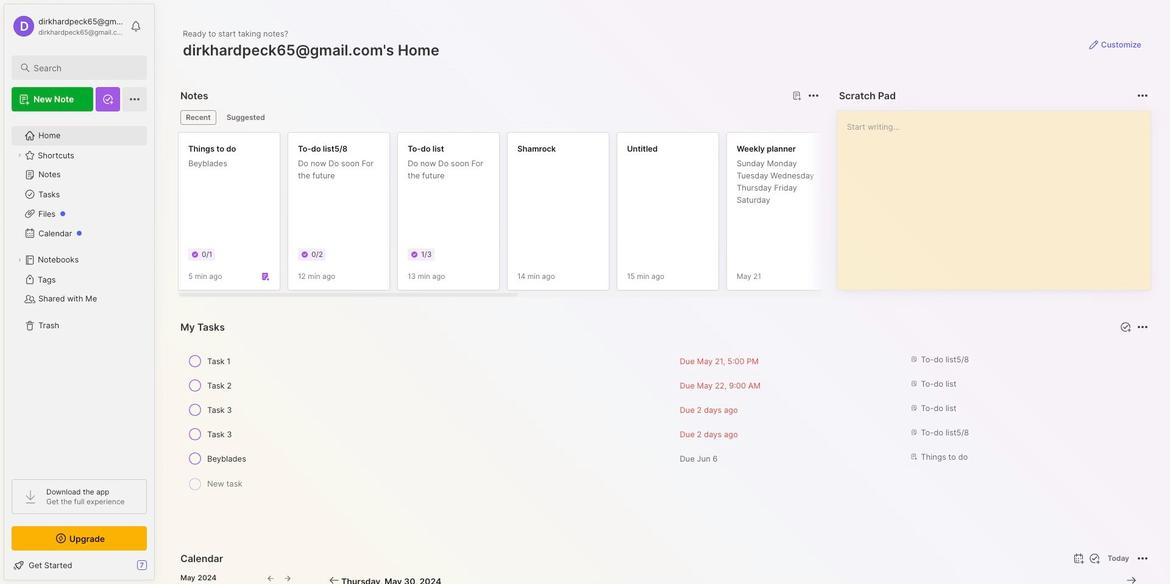 Task type: locate. For each thing, give the bounding box(es) containing it.
more actions image
[[1136, 88, 1150, 103], [1136, 320, 1150, 335], [1136, 552, 1150, 566]]

1 horizontal spatial tab
[[221, 110, 270, 125]]

none search field inside main element
[[34, 60, 136, 75]]

row group
[[178, 132, 1170, 298], [178, 349, 1151, 502]]

1 vertical spatial new task image
[[1088, 553, 1101, 565]]

click to collapse image
[[154, 562, 163, 577]]

1 row group from the top
[[178, 132, 1170, 298]]

1 vertical spatial row group
[[178, 349, 1151, 502]]

tab list
[[180, 110, 817, 125]]

More actions field
[[805, 87, 822, 104], [1134, 87, 1151, 104], [1134, 319, 1151, 336], [1134, 550, 1151, 568]]

0 horizontal spatial new task image
[[1088, 553, 1101, 565]]

0 vertical spatial row group
[[178, 132, 1170, 298]]

0 horizontal spatial tab
[[180, 110, 216, 125]]

Search text field
[[34, 62, 136, 74]]

1 more actions image from the top
[[1136, 88, 1150, 103]]

new task image
[[1120, 321, 1132, 333], [1088, 553, 1101, 565]]

None search field
[[34, 60, 136, 75]]

tree inside main element
[[4, 119, 154, 469]]

2 vertical spatial more actions image
[[1136, 552, 1150, 566]]

1 horizontal spatial new task image
[[1120, 321, 1132, 333]]

0 vertical spatial more actions image
[[1136, 88, 1150, 103]]

3 more actions image from the top
[[1136, 552, 1150, 566]]

1 vertical spatial more actions image
[[1136, 320, 1150, 335]]

tab
[[180, 110, 216, 125], [221, 110, 270, 125]]

2024 field
[[195, 574, 217, 584]]

tree
[[4, 119, 154, 469]]

more actions image
[[806, 88, 821, 103]]

May field
[[178, 574, 195, 584]]



Task type: vqa. For each thing, say whether or not it's contained in the screenshot.
rightmost TAB
yes



Task type: describe. For each thing, give the bounding box(es) containing it.
1 tab from the left
[[180, 110, 216, 125]]

0 vertical spatial new task image
[[1120, 321, 1132, 333]]

expand notebooks image
[[16, 257, 23, 264]]

Start writing… text field
[[847, 111, 1150, 280]]

2 row group from the top
[[178, 349, 1151, 502]]

Help and Learning task checklist field
[[4, 556, 154, 575]]

main element
[[0, 0, 158, 585]]

Account field
[[12, 14, 124, 38]]

2 more actions image from the top
[[1136, 320, 1150, 335]]

new evernote calendar event image
[[1071, 552, 1086, 566]]

2 tab from the left
[[221, 110, 270, 125]]



